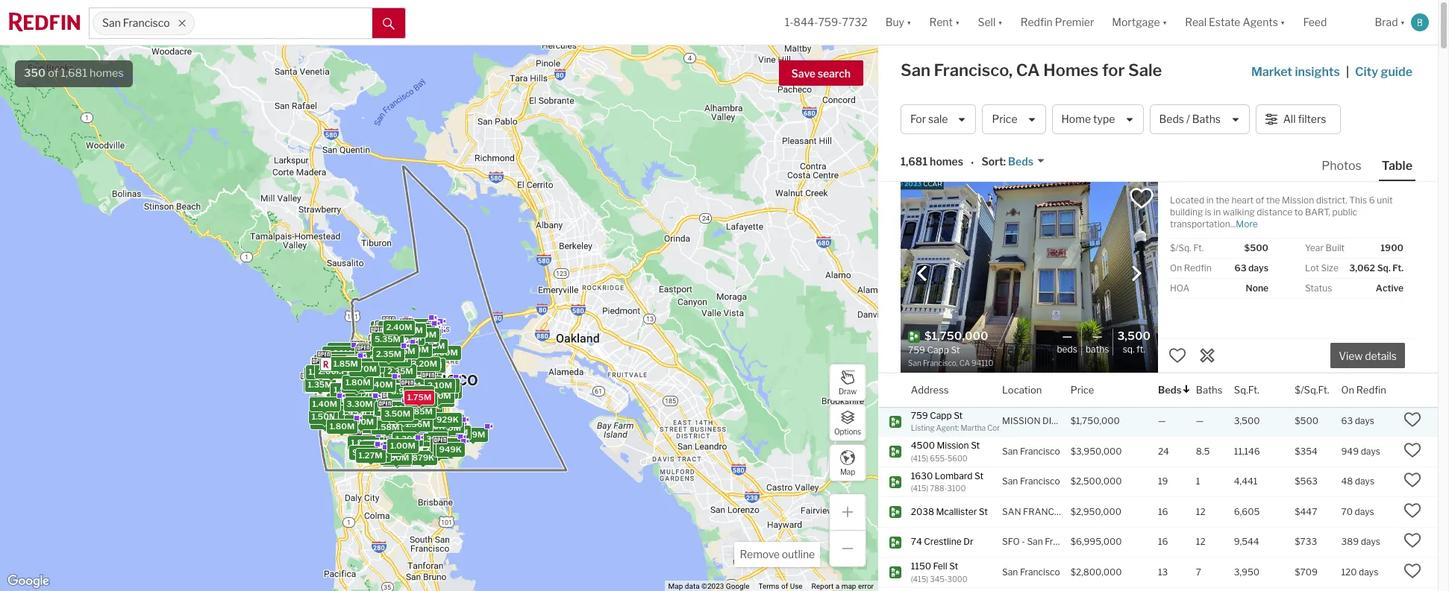 Task type: locate. For each thing, give the bounding box(es) containing it.
1.70m
[[413, 325, 438, 335], [317, 357, 341, 367], [352, 364, 377, 375], [372, 374, 396, 384], [390, 394, 415, 405], [382, 420, 406, 431]]

san francisco down -
[[1002, 567, 1061, 578]]

None search field
[[195, 8, 372, 38]]

0 vertical spatial on
[[1170, 263, 1182, 274]]

1 16 from the top
[[1158, 507, 1168, 518]]

0 vertical spatial price
[[992, 113, 1018, 126]]

1.68m down 4.30m
[[377, 404, 402, 414]]

989k
[[392, 412, 415, 423]]

4.50m
[[376, 327, 403, 338]]

2.38m
[[338, 367, 364, 378]]

the up the distance
[[1267, 195, 1281, 206]]

6.70m
[[388, 338, 414, 348]]

1.85m down 1.52m
[[408, 407, 432, 417]]

(415) down 1150 in the right of the page
[[911, 575, 929, 584]]

1.27m left 1.72m
[[358, 451, 382, 461]]

2 12 from the top
[[1196, 537, 1206, 548]]

2 horizontal spatial of
[[1256, 195, 1265, 206]]

san francisco up francisco
[[1002, 477, 1061, 488]]

0 horizontal spatial 3,500
[[1118, 330, 1151, 343]]

1.10m
[[382, 359, 405, 370]]

2 ▾ from the left
[[955, 16, 960, 29]]

$/sq.ft. button
[[1295, 374, 1330, 407]]

0 vertical spatial 1.68m
[[377, 404, 402, 414]]

favorite button checkbox
[[1129, 186, 1155, 211]]

ft. right the — baths
[[1137, 344, 1146, 355]]

baths down x-out this home icon on the right of page
[[1196, 384, 1223, 396]]

2.20m
[[410, 334, 436, 345], [370, 351, 395, 361], [333, 356, 359, 366], [332, 361, 358, 371], [356, 362, 382, 372], [339, 366, 365, 377], [369, 367, 395, 378], [397, 380, 423, 391], [429, 387, 455, 397], [391, 417, 416, 428]]

of left use
[[782, 583, 788, 591]]

1.89m down 1.49m
[[351, 438, 375, 449]]

in up is
[[1207, 195, 1214, 206]]

mission inside located in the heart of the mission district. this 6 unit building is in walking distance to bart, public transportation...
[[1282, 195, 1315, 206]]

2.88m down 9.80m
[[329, 360, 355, 370]]

2 vertical spatial (415)
[[911, 575, 929, 584]]

1.45m
[[415, 386, 440, 397], [406, 388, 431, 398], [421, 393, 446, 403], [413, 395, 438, 406]]

1.58m up 8.90m
[[406, 374, 431, 385]]

2 16 from the top
[[1158, 537, 1168, 548]]

for sale
[[911, 113, 948, 126]]

2.19m
[[400, 418, 424, 428]]

0 vertical spatial homes
[[90, 66, 124, 80]]

2 favorite this home image from the top
[[1404, 502, 1422, 520]]

san up san
[[1002, 477, 1018, 488]]

1.85m down 9.80m
[[333, 359, 358, 370]]

1.85m down '1.53m'
[[335, 410, 360, 420]]

$2,500,000
[[1071, 477, 1122, 488]]

days right 120
[[1359, 567, 1379, 578]]

▾ right agents
[[1281, 16, 1286, 29]]

0 vertical spatial (415)
[[911, 454, 929, 463]]

francisco down san francisco $2,950,000
[[1045, 537, 1085, 548]]

terms
[[759, 583, 780, 591]]

2.88m up '5.80m'
[[397, 391, 423, 401]]

sq. right the — baths
[[1123, 344, 1135, 355]]

of right 350 at the left top of page
[[48, 66, 58, 80]]

19.9m
[[397, 340, 421, 350]]

3,500 up 11,146
[[1234, 416, 1260, 427]]

1 vertical spatial map
[[668, 583, 683, 591]]

1 vertical spatial redfin
[[1184, 263, 1212, 274]]

0 horizontal spatial map
[[668, 583, 683, 591]]

▾ right mortgage
[[1163, 16, 1168, 29]]

2 vertical spatial favorite this home image
[[1404, 563, 1422, 581]]

0 vertical spatial of
[[48, 66, 58, 80]]

ft.
[[1194, 243, 1204, 254], [1393, 263, 1404, 274], [1137, 344, 1146, 355]]

of for use
[[782, 583, 788, 591]]

1 horizontal spatial map
[[840, 468, 855, 477]]

63 days up the none
[[1235, 263, 1269, 274]]

0 vertical spatial baths
[[1193, 113, 1221, 126]]

map inside button
[[840, 468, 855, 477]]

0 vertical spatial 2.95m
[[375, 361, 401, 372]]

345-
[[930, 575, 948, 584]]

74
[[911, 537, 922, 548]]

price button up $1,750,000
[[1071, 374, 1095, 407]]

6 ▾ from the left
[[1401, 16, 1406, 29]]

1.86m
[[402, 403, 427, 414]]

0 vertical spatial 16
[[1158, 507, 1168, 518]]

1 horizontal spatial sq.
[[1378, 263, 1391, 274]]

1,681 right 350 at the left top of page
[[61, 66, 87, 80]]

1.29m
[[461, 430, 485, 440]]

outline
[[782, 549, 815, 561]]

favorite this home image for 48 days
[[1404, 472, 1422, 490]]

favorite this home image right 120 days
[[1404, 563, 1422, 581]]

— left the — baths
[[1062, 330, 1073, 343]]

1 vertical spatial $500
[[1295, 416, 1319, 427]]

sq. inside 3,500 sq. ft.
[[1123, 344, 1135, 355]]

0 vertical spatial sq.
[[1378, 263, 1391, 274]]

francisco down sfo - san francisco at the bottom of the page
[[1020, 567, 1061, 578]]

st up 3000
[[950, 561, 959, 573]]

949k
[[439, 445, 462, 455]]

in right is
[[1214, 207, 1221, 218]]

0 horizontal spatial 3.90m
[[345, 353, 371, 364]]

user photo image
[[1412, 13, 1429, 31]]

879k
[[412, 453, 434, 463]]

0 horizontal spatial on redfin
[[1170, 263, 1212, 274]]

(415) down the 1630
[[911, 484, 929, 493]]

6.85m
[[363, 354, 389, 364]]

2.00m
[[403, 331, 429, 341], [404, 338, 430, 349], [377, 347, 404, 357], [358, 348, 384, 358], [341, 355, 367, 365], [328, 355, 355, 366], [322, 360, 348, 371], [412, 364, 438, 375], [339, 366, 365, 377], [359, 380, 385, 391], [307, 381, 333, 391], [391, 382, 417, 392], [412, 387, 439, 397], [399, 391, 425, 401], [347, 418, 374, 428], [383, 453, 409, 463]]

2 horizontal spatial ft.
[[1393, 263, 1404, 274]]

(415) inside the 4500 mission st (415) 655-5600
[[911, 454, 929, 463]]

1 horizontal spatial 2.88m
[[397, 391, 423, 401]]

3.10m down the 4.28m
[[397, 388, 422, 399]]

1 vertical spatial ft.
[[1393, 263, 1404, 274]]

0 vertical spatial 950k
[[422, 421, 445, 432]]

days right 48
[[1355, 477, 1375, 488]]

4.28m
[[391, 375, 417, 385]]

baths right — beds
[[1086, 344, 1110, 355]]

2 vertical spatial of
[[782, 583, 788, 591]]

2.90m up 3.83m
[[408, 395, 434, 406]]

homes left •
[[930, 156, 964, 168]]

mission up 5600
[[937, 440, 969, 452]]

2.25m
[[359, 362, 384, 373]]

san right -
[[1027, 537, 1043, 548]]

▾ right sell
[[998, 16, 1003, 29]]

mcallister
[[936, 507, 977, 518]]

beds left /
[[1160, 113, 1185, 126]]

map
[[840, 468, 855, 477], [668, 583, 683, 591]]

san francisco left remove san francisco image
[[102, 17, 170, 29]]

1 horizontal spatial 1.89m
[[351, 438, 375, 449]]

6.50m
[[401, 325, 427, 336], [374, 337, 400, 348], [355, 347, 381, 357]]

favorite this home image for 70 days
[[1404, 502, 1422, 520]]

63 up 949 in the bottom of the page
[[1342, 416, 1353, 427]]

st for capp
[[954, 410, 963, 421]]

(415)
[[911, 454, 929, 463], [911, 484, 929, 493], [911, 575, 929, 584]]

1 vertical spatial sq.
[[1123, 344, 1135, 355]]

$354
[[1295, 446, 1318, 457]]

1.60m
[[332, 395, 357, 405], [390, 405, 415, 416]]

1 1.68m from the top
[[377, 404, 402, 414]]

san down sfo
[[1002, 567, 1018, 578]]

0 horizontal spatial price button
[[983, 105, 1046, 134]]

1.35m
[[390, 346, 415, 357], [308, 380, 332, 391], [316, 404, 341, 415], [348, 408, 372, 418]]

3 ▾ from the left
[[998, 16, 1003, 29]]

francisco left remove san francisco image
[[123, 17, 170, 29]]

mortgage ▾ button
[[1103, 0, 1177, 45]]

389 days
[[1342, 537, 1381, 548]]

1 favorite this home image from the top
[[1404, 442, 1422, 460]]

1 ▾ from the left
[[907, 16, 912, 29]]

1.50m
[[426, 391, 451, 402], [410, 403, 435, 414], [348, 410, 372, 420], [312, 412, 336, 422], [363, 440, 388, 450], [434, 442, 459, 452], [377, 444, 402, 454]]

francisco for 1150 fell st
[[1020, 567, 1061, 578]]

location button
[[1002, 374, 1042, 407]]

▾ inside 'link'
[[1281, 16, 1286, 29]]

days right "389"
[[1361, 537, 1381, 548]]

2 vertical spatial 1.99m
[[337, 414, 362, 424]]

1 horizontal spatial redfin
[[1184, 263, 1212, 274]]

759
[[911, 410, 928, 421]]

16 for $2,950,000
[[1158, 507, 1168, 518]]

1 vertical spatial 2.95m
[[409, 397, 435, 408]]

heading
[[908, 329, 1030, 369]]

1 vertical spatial 1.58m
[[374, 422, 399, 433]]

1 vertical spatial 12
[[1196, 537, 1206, 548]]

1 vertical spatial favorite this home image
[[1404, 502, 1422, 520]]

▾ for mortgage ▾
[[1163, 16, 1168, 29]]

▾ for rent ▾
[[955, 16, 960, 29]]

remove san francisco image
[[177, 19, 186, 28]]

map region
[[0, 0, 881, 592]]

11,146
[[1234, 446, 1261, 457]]

lot size
[[1306, 263, 1339, 274]]

10.00m
[[387, 341, 418, 352]]

(415) down 4500
[[911, 454, 929, 463]]

0 vertical spatial 1.99m
[[408, 335, 433, 345]]

1 vertical spatial 2.90m
[[408, 395, 434, 406]]

beds left the — baths
[[1057, 344, 1078, 355]]

0 horizontal spatial homes
[[90, 66, 124, 80]]

on up hoa
[[1170, 263, 1182, 274]]

rent ▾
[[930, 16, 960, 29]]

16 for $6,995,000
[[1158, 537, 1168, 548]]

8.5
[[1196, 446, 1210, 457]]

3.10m up 19.9m on the left of the page
[[394, 329, 419, 340]]

mortgage
[[1112, 16, 1160, 29]]

0 vertical spatial 1.48m
[[414, 378, 439, 389]]

1 horizontal spatial 3,500
[[1234, 416, 1260, 427]]

san francisco for 1150 fell st
[[1002, 567, 1061, 578]]

francisco
[[1023, 507, 1076, 518]]

(415) inside 1150 fell st (415) 345-3000
[[911, 575, 929, 584]]

favorite this home image right 949 days
[[1404, 442, 1422, 460]]

12 down the "1"
[[1196, 507, 1206, 518]]

3 favorite this home image from the top
[[1404, 563, 1422, 581]]

photos
[[1322, 159, 1362, 173]]

1.56m
[[395, 428, 420, 438]]

1.88m
[[375, 364, 400, 374]]

photo of 759 capp st, san francisco, ca 94110 image
[[901, 182, 1158, 373]]

1.90m
[[392, 331, 417, 342], [404, 344, 429, 355], [324, 366, 349, 376], [311, 367, 336, 378], [307, 368, 332, 379], [350, 385, 375, 396], [350, 385, 375, 396], [329, 395, 354, 406], [364, 419, 389, 430]]

1 horizontal spatial 1,681
[[901, 156, 928, 168]]

1 the from the left
[[1216, 195, 1230, 206]]

francisco for 1630 lombard st
[[1020, 477, 1061, 488]]

san francisco for 1630 lombard st
[[1002, 477, 1061, 488]]

(415) inside 1630 lombard st (415) 788-3100
[[911, 484, 929, 493]]

beds right :
[[1008, 156, 1034, 168]]

1 vertical spatial 7.00m
[[392, 336, 418, 347]]

on redfin down $/sq. ft. at the top right
[[1170, 263, 1212, 274]]

map for map
[[840, 468, 855, 477]]

st up agent:
[[954, 410, 963, 421]]

0 vertical spatial mission
[[1282, 195, 1315, 206]]

homes inside 1,681 homes •
[[930, 156, 964, 168]]

year
[[1306, 243, 1324, 254]]

st inside 759 capp st listing agent: martha cortes cazarez
[[954, 410, 963, 421]]

3 (415) from the top
[[911, 575, 929, 584]]

2 vertical spatial redfin
[[1357, 384, 1387, 396]]

rent
[[930, 16, 953, 29]]

13.3m
[[384, 338, 409, 348]]

70 days
[[1342, 507, 1375, 518]]

0 vertical spatial price button
[[983, 105, 1046, 134]]

on redfin down "view details" at the right bottom
[[1342, 384, 1387, 396]]

0 vertical spatial 3.40m
[[331, 357, 357, 367]]

1.68m up 2.89m
[[377, 427, 402, 437]]

▾ for sell ▾
[[998, 16, 1003, 29]]

4.25m
[[394, 336, 420, 346], [375, 343, 400, 353], [394, 347, 420, 357]]

0 vertical spatial 12
[[1196, 507, 1206, 518]]

brad
[[1375, 16, 1398, 29]]

favorite this home image
[[1404, 442, 1422, 460], [1404, 502, 1422, 520], [1404, 563, 1422, 581]]

48 days
[[1342, 477, 1375, 488]]

1 vertical spatial on redfin
[[1342, 384, 1387, 396]]

2 horizontal spatial redfin
[[1357, 384, 1387, 396]]

mission inside the 4500 mission st (415) 655-5600
[[937, 440, 969, 452]]

1 horizontal spatial homes
[[930, 156, 964, 168]]

favorite this home image right the 70 days
[[1404, 502, 1422, 520]]

ft. inside 3,500 sq. ft.
[[1137, 344, 1146, 355]]

14.0m
[[380, 340, 405, 350]]

— right — beds
[[1093, 330, 1103, 343]]

74 crestline dr link
[[911, 537, 989, 549]]

0 vertical spatial 63 days
[[1235, 263, 1269, 274]]

12 up 7
[[1196, 537, 1206, 548]]

1 horizontal spatial of
[[782, 583, 788, 591]]

beds button left baths 'button'
[[1158, 374, 1191, 407]]

days for $500
[[1355, 416, 1375, 427]]

11.5m
[[411, 339, 434, 350]]

map down options
[[840, 468, 855, 477]]

1 vertical spatial 2.88m
[[397, 391, 423, 401]]

location
[[1002, 384, 1042, 396]]

days for $709
[[1359, 567, 1379, 578]]

0 vertical spatial redfin
[[1021, 16, 1053, 29]]

1 vertical spatial baths
[[1086, 344, 1110, 355]]

0 horizontal spatial 63 days
[[1235, 263, 1269, 274]]

0 vertical spatial 1.58m
[[406, 374, 431, 385]]

0 horizontal spatial ft.
[[1137, 344, 1146, 355]]

st for mission
[[971, 440, 980, 452]]

759 capp st listing agent: martha cortes cazarez
[[911, 410, 1041, 433]]

days
[[1249, 263, 1269, 274], [1355, 416, 1375, 427], [1361, 446, 1381, 457], [1355, 477, 1375, 488], [1355, 507, 1375, 518], [1361, 537, 1381, 548], [1359, 567, 1379, 578]]

this
[[1350, 195, 1368, 206]]

1 12 from the top
[[1196, 507, 1206, 518]]

st right lombard
[[975, 471, 984, 482]]

mission district
[[1002, 416, 1084, 427]]

francisco down cazarez at bottom right
[[1020, 446, 1061, 457]]

0 horizontal spatial sq.
[[1123, 344, 1135, 355]]

baths right /
[[1193, 113, 1221, 126]]

1 horizontal spatial the
[[1267, 195, 1281, 206]]

3,500 right the — baths
[[1118, 330, 1151, 343]]

price inside "button"
[[992, 113, 1018, 126]]

1 vertical spatial 63
[[1342, 416, 1353, 427]]

redfin left premier
[[1021, 16, 1053, 29]]

ft. right $/sq.
[[1194, 243, 1204, 254]]

0 horizontal spatial 1.58m
[[374, 422, 399, 433]]

1 horizontal spatial 1.58m
[[406, 374, 431, 385]]

1 horizontal spatial price button
[[1071, 374, 1095, 407]]

2038
[[911, 507, 934, 518]]

2 vertical spatial baths
[[1196, 384, 1223, 396]]

days right 949 in the bottom of the page
[[1361, 446, 1381, 457]]

$/sq. ft.
[[1170, 243, 1204, 254]]

16 up 13
[[1158, 537, 1168, 548]]

price button up :
[[983, 105, 1046, 134]]

san francisco for 4500 mission st
[[1002, 446, 1061, 457]]

8.35m
[[374, 323, 400, 334]]

1.52m
[[408, 396, 433, 406]]

baths button
[[1196, 374, 1223, 407]]

favorite this home image
[[1169, 347, 1187, 365], [1404, 412, 1422, 429], [1404, 472, 1422, 490], [1404, 532, 1422, 550]]

1 vertical spatial 3,500
[[1234, 416, 1260, 427]]

3.10m
[[394, 329, 419, 340], [397, 388, 422, 399]]

1.58m up 2.89m
[[374, 422, 399, 433]]

1.48m down 4.80m
[[414, 378, 439, 389]]

francisco up francisco
[[1020, 477, 1061, 488]]

5.60m
[[397, 339, 423, 350], [431, 348, 458, 359]]

ft. down 1900
[[1393, 263, 1404, 274]]

63
[[1235, 263, 1247, 274], [1342, 416, 1353, 427]]

63 up the none
[[1235, 263, 1247, 274]]

district
[[1043, 416, 1084, 427]]

1 vertical spatial 1.48m
[[426, 447, 451, 458]]

3.00m
[[404, 329, 430, 339], [382, 374, 409, 385], [355, 384, 381, 394], [432, 387, 459, 397], [412, 390, 438, 400], [424, 392, 450, 402], [388, 401, 415, 411], [378, 419, 405, 430]]

2 the from the left
[[1267, 195, 1281, 206]]

1 horizontal spatial 950k
[[422, 421, 445, 432]]

1,681 homes •
[[901, 156, 974, 169]]

5 ▾ from the left
[[1281, 16, 1286, 29]]

days right 70
[[1355, 507, 1375, 518]]

st right mcallister
[[979, 507, 988, 518]]

1,681 inside 1,681 homes •
[[901, 156, 928, 168]]

0 horizontal spatial 5.60m
[[397, 339, 423, 350]]

2 (415) from the top
[[911, 484, 929, 493]]

st inside the 4500 mission st (415) 655-5600
[[971, 440, 980, 452]]

map left "data"
[[668, 583, 683, 591]]

1 (415) from the top
[[911, 454, 929, 463]]

st inside 1150 fell st (415) 345-3000
[[950, 561, 959, 573]]

0 horizontal spatial beds button
[[1006, 155, 1046, 169]]

1 vertical spatial price button
[[1071, 374, 1095, 407]]

▾ for buy ▾
[[907, 16, 912, 29]]

price up :
[[992, 113, 1018, 126]]

mission up to
[[1282, 195, 1315, 206]]

filters
[[1298, 113, 1327, 126]]

4500
[[911, 440, 935, 452]]

8.00m
[[377, 326, 404, 336]]

ft. for 3,500
[[1137, 344, 1146, 355]]

63 days up 949 days
[[1342, 416, 1375, 427]]

2 32.0m from the left
[[378, 340, 404, 350]]

favorite this home image for 949 days
[[1404, 442, 1422, 460]]

70
[[1342, 507, 1353, 518]]

of right heart
[[1256, 195, 1265, 206]]

5600
[[948, 454, 968, 463]]

— up 24
[[1158, 416, 1166, 427]]

map
[[842, 583, 857, 591]]

▾ right brad at the right of page
[[1401, 16, 1406, 29]]

2 units
[[375, 372, 403, 383]]

days for $354
[[1361, 446, 1381, 457]]

the left heart
[[1216, 195, 1230, 206]]

days up the none
[[1249, 263, 1269, 274]]

1 vertical spatial 950k
[[391, 436, 414, 446]]

4.95m
[[372, 343, 398, 354], [357, 349, 383, 360]]

san francisco down cazarez at bottom right
[[1002, 446, 1061, 457]]

0 vertical spatial 1,681
[[61, 66, 87, 80]]

homes right 350 at the left top of page
[[90, 66, 124, 80]]

1 horizontal spatial 8.50m
[[407, 335, 434, 345]]

1 vertical spatial 1.68m
[[377, 427, 402, 437]]

favorite this home image for 63 days
[[1404, 412, 1422, 429]]

san
[[1002, 507, 1022, 518]]

st down martha
[[971, 440, 980, 452]]

1 vertical spatial price
[[1071, 384, 1095, 396]]

favorite this home image for 389 days
[[1404, 532, 1422, 550]]

1,681
[[61, 66, 87, 80], [901, 156, 928, 168]]

2.90m down 3.82m
[[378, 381, 404, 392]]

st inside 1630 lombard st (415) 788-3100
[[975, 471, 984, 482]]

▾ right buy
[[907, 16, 912, 29]]

4 ▾ from the left
[[1163, 16, 1168, 29]]

1 horizontal spatial mission
[[1282, 195, 1315, 206]]

1.89m down '1.53m'
[[314, 401, 339, 411]]



Task type: vqa. For each thing, say whether or not it's contained in the screenshot.


Task type: describe. For each thing, give the bounding box(es) containing it.
real estate agents ▾ link
[[1185, 0, 1286, 45]]

0 vertical spatial 5.90m
[[392, 335, 419, 345]]

sale
[[929, 113, 948, 126]]

1 horizontal spatial 63
[[1342, 416, 1353, 427]]

map for map data ©2023 google
[[668, 583, 683, 591]]

0 vertical spatial 3.10m
[[394, 329, 419, 340]]

of for 1,681
[[48, 66, 58, 80]]

0 horizontal spatial 3.30m
[[346, 399, 373, 409]]

(415) for 1150
[[911, 575, 929, 584]]

4500 mission st link
[[911, 440, 989, 453]]

0 vertical spatial on redfin
[[1170, 263, 1212, 274]]

buy
[[886, 16, 905, 29]]

save
[[792, 67, 816, 80]]

public
[[1333, 207, 1358, 218]]

15.9m
[[380, 341, 405, 351]]

google
[[726, 583, 750, 591]]

3.59m
[[396, 333, 422, 344]]

350
[[24, 66, 46, 80]]

st for mcallister
[[979, 507, 988, 518]]

submit search image
[[383, 18, 395, 30]]

baths inside button
[[1193, 113, 1221, 126]]

0 vertical spatial 3.90m
[[345, 353, 371, 364]]

favorite this home image for 120 days
[[1404, 563, 1422, 581]]

— inside the — baths
[[1093, 330, 1103, 343]]

distance
[[1257, 207, 1293, 218]]

0 vertical spatial 2.75m
[[375, 346, 401, 357]]

— inside — beds
[[1062, 330, 1073, 343]]

1.15m
[[428, 395, 451, 405]]

2 vertical spatial 2.75m
[[396, 419, 421, 429]]

draw
[[839, 387, 857, 396]]

©2023
[[702, 583, 724, 591]]

1 32.0m from the left
[[376, 339, 402, 350]]

15.0m
[[402, 327, 427, 337]]

0 horizontal spatial 2.88m
[[329, 360, 355, 370]]

0 vertical spatial in
[[1207, 195, 1214, 206]]

5.50m
[[377, 337, 404, 347]]

0 vertical spatial 1.89m
[[314, 401, 339, 411]]

san up for
[[901, 60, 931, 80]]

dr
[[964, 537, 974, 548]]

located
[[1170, 195, 1205, 206]]

(415) for 4500
[[911, 454, 929, 463]]

1 horizontal spatial ft.
[[1194, 243, 1204, 254]]

788-
[[930, 484, 948, 493]]

1 vertical spatial 5.70m
[[375, 344, 401, 355]]

hoa
[[1170, 283, 1190, 294]]

ft. for 3,062
[[1393, 263, 1404, 274]]

12 for 9,544
[[1196, 537, 1206, 548]]

days for $563
[[1355, 477, 1375, 488]]

3.95m
[[387, 432, 414, 442]]

built
[[1326, 243, 1345, 254]]

photos button
[[1319, 158, 1379, 180]]

22.0m
[[393, 415, 419, 425]]

san down cortes
[[1002, 446, 1018, 457]]

— up 8.5
[[1196, 416, 1204, 427]]

favorite button image
[[1129, 186, 1155, 211]]

655-
[[930, 454, 948, 463]]

0 horizontal spatial 1.60m
[[332, 395, 357, 405]]

city guide link
[[1356, 63, 1416, 81]]

12 for 6,605
[[1196, 507, 1206, 518]]

▾ for brad ▾
[[1401, 16, 1406, 29]]

20.0m
[[382, 340, 408, 350]]

3000
[[948, 575, 968, 584]]

to
[[1295, 207, 1304, 218]]

1 horizontal spatial 3.30m
[[380, 332, 406, 342]]

days for $733
[[1361, 537, 1381, 548]]

2.85m
[[314, 359, 340, 369]]

1 horizontal spatial 5.60m
[[431, 348, 458, 359]]

1.85m down 19.8m at the left bottom
[[328, 358, 353, 368]]

8.95m
[[406, 330, 432, 341]]

1 horizontal spatial 3.90m
[[406, 407, 432, 418]]

1.53m
[[334, 385, 358, 395]]

options button
[[829, 405, 867, 442]]

save search button
[[779, 60, 864, 86]]

24
[[1158, 446, 1170, 457]]

1 vertical spatial 5.90m
[[388, 381, 415, 391]]

on inside on redfin button
[[1342, 384, 1355, 396]]

9.90m
[[393, 391, 419, 401]]

0 horizontal spatial $500
[[1245, 243, 1269, 254]]

0 vertical spatial 7.00m
[[377, 322, 404, 333]]

francisco for 4500 mission st
[[1020, 446, 1061, 457]]

19
[[1158, 477, 1168, 488]]

0 horizontal spatial 2.95m
[[375, 361, 401, 372]]

120 days
[[1342, 567, 1379, 578]]

sq.ft.
[[1234, 384, 1260, 396]]

1-
[[785, 16, 794, 29]]

(415) for 1630
[[911, 484, 929, 493]]

14.5m
[[376, 339, 400, 349]]

0 horizontal spatial on
[[1170, 263, 1182, 274]]

beds left baths 'button'
[[1158, 384, 1182, 396]]

guide
[[1381, 65, 1413, 79]]

report a map error
[[812, 583, 874, 591]]

3,062 sq. ft.
[[1350, 263, 1404, 274]]

3,500 for 3,500
[[1234, 416, 1260, 427]]

transportation...
[[1170, 219, 1236, 230]]

1 vertical spatial 2.45m
[[386, 405, 412, 416]]

2 1.68m from the top
[[377, 427, 402, 437]]

address
[[911, 384, 949, 396]]

sq. for 3,062
[[1378, 263, 1391, 274]]

1 vertical spatial 3.10m
[[397, 388, 422, 399]]

— beds
[[1057, 330, 1078, 355]]

sale
[[1129, 60, 1163, 80]]

1-844-759-7732 link
[[785, 16, 868, 29]]

more
[[1236, 219, 1258, 230]]

0 horizontal spatial 63
[[1235, 263, 1247, 274]]

/
[[1187, 113, 1190, 126]]

google image
[[4, 573, 53, 592]]

1 vertical spatial 1.89m
[[351, 438, 375, 449]]

view
[[1339, 350, 1363, 363]]

2 vertical spatial 7.00m
[[374, 396, 401, 407]]

1900
[[1381, 243, 1404, 254]]

759 capp st link
[[911, 410, 989, 422]]

home
[[1062, 113, 1091, 126]]

2038 mcallister st
[[911, 507, 988, 518]]

7732
[[842, 16, 868, 29]]

terms of use
[[759, 583, 803, 591]]

redfin premier
[[1021, 16, 1094, 29]]

4.30m
[[385, 390, 411, 400]]

0 horizontal spatial 8.50m
[[376, 341, 402, 352]]

active
[[1376, 283, 1404, 294]]

1.39m
[[395, 434, 420, 445]]

6,605
[[1234, 507, 1260, 518]]

1 horizontal spatial 2.95m
[[409, 397, 435, 408]]

3,500 for 3,500 sq. ft.
[[1118, 330, 1151, 343]]

8.90m
[[391, 386, 417, 397]]

4.58m
[[375, 376, 401, 386]]

36.0m
[[365, 343, 392, 354]]

market
[[1252, 65, 1293, 79]]

$447
[[1295, 507, 1318, 518]]

beds inside beds / baths button
[[1160, 113, 1185, 126]]

1
[[1196, 477, 1201, 488]]

san francisco $2,950,000
[[1002, 507, 1122, 518]]

0 horizontal spatial 2.90m
[[378, 381, 404, 392]]

feed
[[1304, 16, 1327, 29]]

of inside located in the heart of the mission district. this 6 unit building is in walking distance to bart, public transportation...
[[1256, 195, 1265, 206]]

days for $447
[[1355, 507, 1375, 518]]

2.98m
[[366, 443, 391, 453]]

1 horizontal spatial beds button
[[1158, 374, 1191, 407]]

all
[[1284, 113, 1296, 126]]

1.83m
[[383, 367, 408, 378]]

$3,950,000
[[1071, 446, 1122, 457]]

9,544
[[1234, 537, 1260, 548]]

2.68m
[[314, 362, 340, 373]]

2 vertical spatial 3.40m
[[387, 417, 414, 427]]

sq. for 3,500
[[1123, 344, 1135, 355]]

389
[[1342, 537, 1359, 548]]

x-out this home image
[[1199, 347, 1217, 365]]

2 horizontal spatial 3.30m
[[424, 389, 450, 400]]

1.95m
[[390, 408, 415, 418]]

beds / baths button
[[1150, 105, 1250, 134]]

st for lombard
[[975, 471, 984, 482]]

1150 fell st link
[[911, 561, 989, 574]]

brad ▾
[[1375, 16, 1406, 29]]

0 vertical spatial 1.27m
[[351, 439, 375, 450]]

use
[[790, 583, 803, 591]]

remove outline
[[740, 549, 815, 561]]

size
[[1322, 263, 1339, 274]]

:
[[1004, 156, 1006, 168]]

12.5m
[[381, 340, 405, 350]]

next button image
[[1129, 266, 1144, 281]]

0 vertical spatial 5.70m
[[401, 327, 427, 337]]

building
[[1170, 207, 1203, 218]]

3.82m
[[376, 371, 402, 381]]

0 vertical spatial beds button
[[1006, 155, 1046, 169]]

1 horizontal spatial on redfin
[[1342, 384, 1387, 396]]

1 vertical spatial in
[[1214, 207, 1221, 218]]

1 horizontal spatial 63 days
[[1342, 416, 1375, 427]]

ca
[[1017, 60, 1040, 80]]

search
[[818, 67, 851, 80]]

st for fell
[[950, 561, 959, 573]]

previous button image
[[915, 266, 930, 281]]

74 crestline dr
[[911, 537, 974, 548]]

view details link
[[1331, 342, 1406, 369]]

1 vertical spatial 3.40m
[[390, 405, 417, 415]]

1 vertical spatial 1.99m
[[321, 363, 346, 374]]

1 horizontal spatial 1.60m
[[390, 405, 415, 416]]

martha
[[961, 424, 986, 433]]

1 vertical spatial 1.27m
[[358, 451, 382, 461]]

1 vertical spatial 2.75m
[[376, 373, 402, 383]]

located in the heart of the mission district. this 6 unit building is in walking distance to bart, public transportation...
[[1170, 195, 1393, 230]]

0 vertical spatial 2.45m
[[395, 381, 421, 391]]

san up the '350 of 1,681 homes'
[[102, 17, 121, 29]]



